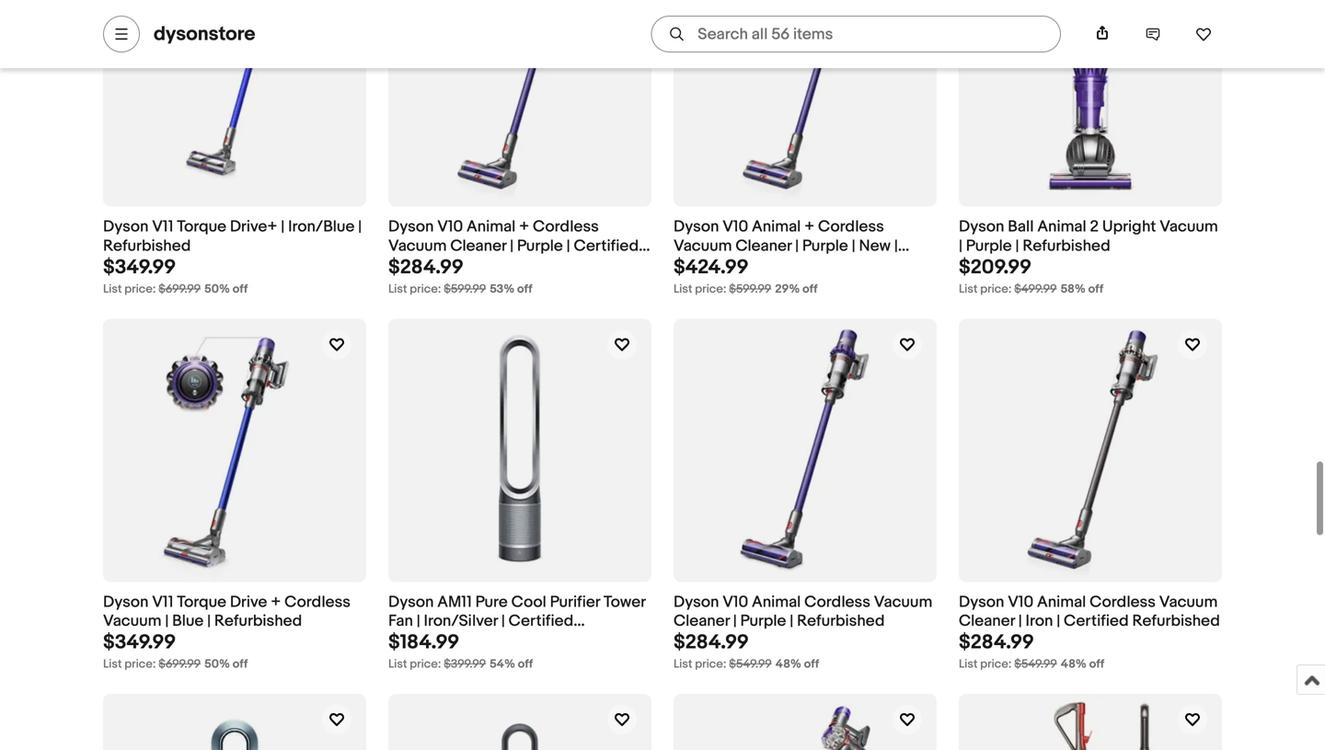Task type: vqa. For each thing, say whether or not it's contained in the screenshot.


Task type: describe. For each thing, give the bounding box(es) containing it.
certified inside dyson v10 animal cordless vacuum cleaner | iron | certified refurbished
[[1064, 612, 1129, 631]]

off inside $424.99 list price: $599.99 29% off
[[803, 282, 818, 296]]

off inside $284.99 list price: $599.99 53% off
[[517, 282, 532, 296]]

dyson v11 torque drive + cordless vacuum | blue | refurbished button
[[103, 593, 366, 631]]

cleaner inside the dyson v10 animal cordless vacuum cleaner | purple | refurbished
[[674, 612, 730, 631]]

dyson for dyson v11 torque drive + cordless vacuum | blue | refurbished
[[103, 593, 149, 612]]

$599.99 for $284.99
[[444, 282, 486, 296]]

animal for $424.99
[[752, 217, 801, 237]]

1 50% from the top
[[204, 282, 230, 296]]

dyson v10 animal + cordless vacuum cleaner | purple | new | previous gen
[[674, 217, 898, 275]]

dyson v10 animal + cordless vacuum cleaner | purple | certified refurbished button
[[388, 217, 652, 275]]

$209.99 list price: $499.99 58% off
[[959, 255, 1104, 296]]

dyson ball animal 2 upright vacuum | purple | refurbished button
[[959, 217, 1222, 256]]

$599.99 for $424.99
[[729, 282, 772, 296]]

vacuum inside the dyson v10 animal + cordless vacuum cleaner | purple | certified refurbished
[[388, 237, 447, 256]]

$184.99 list price: $399.99 54% off
[[388, 630, 533, 671]]

dyson v11 torque drive+ | iron/blue | refurbished : quick view image
[[103, 0, 366, 207]]

blue
[[172, 612, 204, 631]]

refurbished inside the dyson v11 torque drive+ | iron/blue | refurbished
[[103, 237, 191, 256]]

cleaner inside the dyson v10 animal + cordless vacuum cleaner | purple | certified refurbished
[[450, 237, 506, 256]]

ball
[[1008, 217, 1034, 237]]

2 $349.99 list price: $699.99 50% off from the top
[[103, 630, 248, 671]]

$184.99
[[388, 630, 459, 654]]

price: inside $424.99 list price: $599.99 29% off
[[695, 282, 727, 296]]

dyson v10 animal cordless vacuum cleaner | iron | certified refurbished
[[959, 593, 1220, 631]]

2 $349.99 from the top
[[103, 630, 176, 654]]

v10 for dyson v10 animal cordless vacuum cleaner | iron | certified refurbished
[[1008, 593, 1034, 612]]

54%
[[490, 657, 515, 671]]

cleaner inside dyson v10 animal cordless vacuum cleaner | iron | certified refurbished
[[959, 612, 1015, 631]]

+ for $284.99
[[519, 217, 529, 237]]

off down the dyson v10 animal cordless vacuum cleaner | iron | certified refurbished button
[[1090, 657, 1105, 671]]

dyson for dyson v10 animal cordless vacuum cleaner | purple | refurbished
[[674, 593, 719, 612]]

dyson v11 torque drive + cordless vacuum | blue | refurbished : quick view image
[[103, 319, 366, 582]]

dyson v10 animal cordless vacuum cleaner | iron | certified refurbished : quick view image
[[959, 319, 1222, 582]]

$424.99
[[674, 255, 749, 279]]

v11 for refurbished
[[152, 217, 173, 237]]

$399.99
[[444, 657, 486, 671]]

purple inside dyson ball animal 2 upright vacuum | purple | refurbished
[[966, 237, 1012, 256]]

dyson v10 animal cordless vacuum cleaner | iron | certified refurbished button
[[959, 593, 1222, 631]]

48% for certified
[[1061, 657, 1087, 671]]

vacuum inside dyson v11 torque drive + cordless vacuum | blue | refurbished
[[103, 612, 162, 631]]

list inside $424.99 list price: $599.99 29% off
[[674, 282, 693, 296]]

vacuum inside "dyson v10 animal + cordless vacuum cleaner | purple | new | previous gen"
[[674, 237, 732, 256]]

purple inside the dyson v10 animal + cordless vacuum cleaner | purple | certified refurbished
[[517, 237, 563, 256]]

1 $699.99 from the top
[[159, 282, 201, 296]]

2 $699.99 from the top
[[159, 657, 201, 671]]

off down dyson v11 torque drive + cordless vacuum | blue | refurbished button
[[233, 657, 248, 671]]

v10 for dyson v10 animal + cordless vacuum cleaner | purple | new | previous gen
[[723, 217, 748, 237]]

dyson v10 animal cordless vacuum cleaner | purple | refurbished : quick view image
[[674, 319, 937, 582]]

dyson v11 torque drive + cordless vacuum | blue | refurbished
[[103, 593, 351, 631]]

$549.99 for purple
[[729, 657, 772, 671]]

dyson for dyson ball animal 2 upright vacuum | purple | refurbished
[[959, 217, 1005, 237]]

+ for $424.99
[[805, 217, 815, 237]]

dyson v10 animal + cordless vacuum cleaner | purple | certified refurbished : quick view image
[[388, 0, 652, 207]]

cool
[[511, 593, 547, 612]]

dyson for dyson v11 torque drive+ | iron/blue | refurbished
[[103, 217, 149, 237]]

dyson for dyson v10 animal + cordless vacuum cleaner | purple | new | previous gen
[[674, 217, 719, 237]]

new
[[859, 237, 891, 256]]

1 $349.99 list price: $699.99 50% off from the top
[[103, 255, 248, 296]]

dyson tp04 pure cool purifying connected tower fan | nickel | refurbished : quick view image
[[432, 694, 608, 750]]

v10 for dyson v10 animal cordless vacuum cleaner | purple | refurbished
[[723, 593, 748, 612]]

53%
[[490, 282, 515, 296]]

refurbished inside the dyson v10 animal + cordless vacuum cleaner | purple | certified refurbished
[[388, 256, 476, 275]]

$284.99 list price: $599.99 53% off
[[388, 255, 532, 296]]

$549.99 for iron
[[1015, 657, 1057, 671]]

animal for $209.99
[[1038, 217, 1087, 237]]

animal inside dyson v10 animal cordless vacuum cleaner | iron | certified refurbished
[[1037, 593, 1086, 612]]

dyson for dyson am11 pure cool purifier tower fan | iron/silver | certified refurbished
[[388, 593, 434, 612]]

refurbished inside dyson v11 torque drive + cordless vacuum | blue | refurbished
[[214, 612, 302, 631]]

1 $349.99 from the top
[[103, 255, 176, 279]]

list inside $184.99 list price: $399.99 54% off
[[388, 657, 407, 671]]

purple inside "dyson v10 animal + cordless vacuum cleaner | purple | new | previous gen"
[[803, 237, 848, 256]]

iron/silver
[[424, 612, 498, 631]]

cleaner inside "dyson v10 animal + cordless vacuum cleaner | purple | new | previous gen"
[[736, 237, 792, 256]]

dyson am11 pure cool purifier tower fan | iron/silver | certified refurbished
[[388, 593, 646, 650]]

purifier
[[550, 593, 600, 612]]

dyson for dyson v10 animal + cordless vacuum cleaner | purple | certified refurbished
[[388, 217, 434, 237]]

dyson v10 animal + cordless vacuum cleaner | purple | certified refurbished
[[388, 217, 639, 275]]

price: inside $209.99 list price: $499.99 58% off
[[980, 282, 1012, 296]]

off down the dyson v10 animal cordless vacuum cleaner | purple | refurbished button
[[804, 657, 819, 671]]

dyson v11 torque drive+ | iron/blue | refurbished button
[[103, 217, 366, 256]]

refurbished inside dyson am11 pure cool purifier tower fan | iron/silver | certified refurbished
[[388, 631, 476, 650]]

vacuum inside dyson v10 animal cordless vacuum cleaner | iron | certified refurbished
[[1160, 593, 1218, 612]]

29%
[[775, 282, 800, 296]]

dyson am11 pure cool purifier tower fan | iron/silver | certified refurbished button
[[388, 593, 652, 650]]

certified for cordless
[[574, 237, 639, 256]]



Task type: locate. For each thing, give the bounding box(es) containing it.
0 horizontal spatial $599.99
[[444, 282, 486, 296]]

dyson inside dyson am11 pure cool purifier tower fan | iron/silver | certified refurbished
[[388, 593, 434, 612]]

refurbished inside the dyson v10 animal cordless vacuum cleaner | purple | refurbished
[[797, 612, 885, 631]]

v10 for dyson v10 animal + cordless vacuum cleaner | purple | certified refurbished
[[437, 217, 463, 237]]

0 vertical spatial $349.99
[[103, 255, 176, 279]]

dyson ball animal pro upright vacuum | purple | certified refurbished : quick view image
[[959, 694, 1222, 750]]

1 v11 from the top
[[152, 217, 173, 237]]

torque
[[177, 217, 226, 237], [177, 593, 226, 612]]

off inside $209.99 list price: $499.99 58% off
[[1089, 282, 1104, 296]]

2 50% from the top
[[204, 657, 230, 671]]

drive+
[[230, 217, 277, 237]]

v11 left drive
[[152, 593, 173, 612]]

$284.99 list price: $549.99 48% off for purple
[[674, 630, 819, 671]]

off right 53%
[[517, 282, 532, 296]]

$209.99
[[959, 255, 1032, 279]]

certified inside the dyson v10 animal + cordless vacuum cleaner | purple | certified refurbished
[[574, 237, 639, 256]]

1 vertical spatial torque
[[177, 593, 226, 612]]

2 $284.99 list price: $549.99 48% off from the left
[[959, 630, 1105, 671]]

$549.99 down the dyson v10 animal cordless vacuum cleaner | purple | refurbished
[[729, 657, 772, 671]]

$599.99 down gen
[[729, 282, 772, 296]]

price: inside $284.99 list price: $599.99 53% off
[[410, 282, 441, 296]]

48%
[[776, 657, 802, 671], [1061, 657, 1087, 671]]

$499.99
[[1015, 282, 1057, 296]]

1 $549.99 from the left
[[729, 657, 772, 671]]

v10 inside "dyson v10 animal + cordless vacuum cleaner | purple | new | previous gen"
[[723, 217, 748, 237]]

v10 inside the dyson v10 animal + cordless vacuum cleaner | purple | certified refurbished
[[437, 217, 463, 237]]

$599.99 inside $424.99 list price: $599.99 29% off
[[729, 282, 772, 296]]

1 vertical spatial $699.99
[[159, 657, 201, 671]]

purple
[[517, 237, 563, 256], [803, 237, 848, 256], [966, 237, 1012, 256], [741, 612, 786, 631]]

vacuum
[[1160, 217, 1218, 237], [388, 237, 447, 256], [674, 237, 732, 256], [874, 593, 933, 612], [1160, 593, 1218, 612], [103, 612, 162, 631]]

certified inside dyson am11 pure cool purifier tower fan | iron/silver | certified refurbished
[[509, 612, 574, 631]]

48% for refurbished
[[776, 657, 802, 671]]

list inside $209.99 list price: $499.99 58% off
[[959, 282, 978, 296]]

am11
[[437, 593, 472, 612]]

0 horizontal spatial 48%
[[776, 657, 802, 671]]

cordless inside the dyson v10 animal cordless vacuum cleaner | purple | refurbished
[[805, 593, 871, 612]]

torque inside dyson v11 torque drive + cordless vacuum | blue | refurbished
[[177, 593, 226, 612]]

v11 inside dyson v11 torque drive + cordless vacuum | blue | refurbished
[[152, 593, 173, 612]]

torque for |
[[177, 593, 226, 612]]

0 horizontal spatial $549.99
[[729, 657, 772, 671]]

+ right drive
[[271, 593, 281, 612]]

2 48% from the left
[[1061, 657, 1087, 671]]

1 horizontal spatial $284.99
[[674, 630, 749, 654]]

v11
[[152, 217, 173, 237], [152, 593, 173, 612]]

2 v11 from the top
[[152, 593, 173, 612]]

48% down dyson v10 animal cordless vacuum cleaner | iron | certified refurbished
[[1061, 657, 1087, 671]]

$424.99 list price: $599.99 29% off
[[674, 255, 818, 296]]

1 $599.99 from the left
[[444, 282, 486, 296]]

dyson inside the dyson v10 animal cordless vacuum cleaner | purple | refurbished
[[674, 593, 719, 612]]

cleaner left iron in the right of the page
[[959, 612, 1015, 631]]

+ inside "dyson v10 animal + cordless vacuum cleaner | purple | new | previous gen"
[[805, 217, 815, 237]]

+ inside the dyson v10 animal + cordless vacuum cleaner | purple | certified refurbished
[[519, 217, 529, 237]]

save this seller dysonofficial image
[[1196, 26, 1212, 42]]

off inside $184.99 list price: $399.99 54% off
[[518, 657, 533, 671]]

0 horizontal spatial $284.99
[[388, 255, 464, 279]]

refurbished
[[103, 237, 191, 256], [1023, 237, 1111, 256], [388, 256, 476, 275], [214, 612, 302, 631], [797, 612, 885, 631], [1133, 612, 1220, 631], [388, 631, 476, 650]]

v10 inside the dyson v10 animal cordless vacuum cleaner | purple | refurbished
[[723, 593, 748, 612]]

price:
[[125, 282, 156, 296], [410, 282, 441, 296], [695, 282, 727, 296], [980, 282, 1012, 296], [125, 657, 156, 671], [410, 657, 441, 671], [695, 657, 727, 671], [980, 657, 1012, 671]]

v11 for |
[[152, 593, 173, 612]]

$699.99
[[159, 282, 201, 296], [159, 657, 201, 671]]

cleaner
[[450, 237, 506, 256], [736, 237, 792, 256], [674, 612, 730, 631], [959, 612, 1015, 631]]

refurbished inside dyson ball animal 2 upright vacuum | purple | refurbished
[[1023, 237, 1111, 256]]

vacuum inside the dyson v10 animal cordless vacuum cleaner | purple | refurbished
[[874, 593, 933, 612]]

off right '58%'
[[1089, 282, 1104, 296]]

0 vertical spatial $349.99 list price: $699.99 50% off
[[103, 255, 248, 296]]

pure
[[475, 593, 508, 612]]

+ left new
[[805, 217, 815, 237]]

iron/blue
[[288, 217, 355, 237]]

torque inside the dyson v11 torque drive+ | iron/blue | refurbished
[[177, 217, 226, 237]]

1 horizontal spatial 48%
[[1061, 657, 1087, 671]]

cleaner right tower
[[674, 612, 730, 631]]

1 horizontal spatial $549.99
[[1015, 657, 1057, 671]]

$284.99 for dyson v10 animal cordless vacuum cleaner | purple | refurbished
[[674, 630, 749, 654]]

0 vertical spatial 50%
[[204, 282, 230, 296]]

dyson hp01 pure hot + cool desk purifier, heater & fan | certified refurbished : quick view image
[[141, 694, 328, 750]]

dyson v10 animal cordless vacuum cleaner | purple | refurbished
[[674, 593, 933, 631]]

$549.99 down iron in the right of the page
[[1015, 657, 1057, 671]]

$699.99 down the dyson v11 torque drive+ | iron/blue | refurbished
[[159, 282, 201, 296]]

animal inside "dyson v10 animal + cordless vacuum cleaner | purple | new | previous gen"
[[752, 217, 801, 237]]

1 vertical spatial v11
[[152, 593, 173, 612]]

48% down the dyson v10 animal cordless vacuum cleaner | purple | refurbished
[[776, 657, 802, 671]]

tower
[[604, 593, 646, 612]]

dyson v10 animal + cordless vacuum cleaner | purple | new | previous gen : quick view image
[[674, 0, 937, 207]]

iron
[[1026, 612, 1053, 631]]

v10 inside dyson v10 animal cordless vacuum cleaner | iron | certified refurbished
[[1008, 593, 1034, 612]]

dyson v8 cordless vacuum | silver | refurbished : quick view image
[[674, 694, 937, 750]]

1 vertical spatial 50%
[[204, 657, 230, 671]]

2 $599.99 from the left
[[729, 282, 772, 296]]

off right 54%
[[518, 657, 533, 671]]

0 horizontal spatial $284.99 list price: $549.99 48% off
[[674, 630, 819, 671]]

off right 29%
[[803, 282, 818, 296]]

certified for purifier
[[509, 612, 574, 631]]

list
[[103, 282, 122, 296], [388, 282, 407, 296], [674, 282, 693, 296], [959, 282, 978, 296], [103, 657, 122, 671], [388, 657, 407, 671], [674, 657, 693, 671], [959, 657, 978, 671]]

1 horizontal spatial $284.99 list price: $549.99 48% off
[[959, 630, 1105, 671]]

list inside $284.99 list price: $599.99 53% off
[[388, 282, 407, 296]]

1 horizontal spatial $599.99
[[729, 282, 772, 296]]

50%
[[204, 282, 230, 296], [204, 657, 230, 671]]

animal
[[467, 217, 516, 237], [752, 217, 801, 237], [1038, 217, 1087, 237], [752, 593, 801, 612], [1037, 593, 1086, 612]]

dyson inside dyson v11 torque drive + cordless vacuum | blue | refurbished
[[103, 593, 149, 612]]

cordless inside dyson v10 animal cordless vacuum cleaner | iron | certified refurbished
[[1090, 593, 1156, 612]]

$349.99
[[103, 255, 176, 279], [103, 630, 176, 654]]

torque for refurbished
[[177, 217, 226, 237]]

price: inside $184.99 list price: $399.99 54% off
[[410, 657, 441, 671]]

v10
[[437, 217, 463, 237], [723, 217, 748, 237], [723, 593, 748, 612], [1008, 593, 1034, 612]]

$284.99 list price: $549.99 48% off for iron
[[959, 630, 1105, 671]]

$599.99 inside $284.99 list price: $599.99 53% off
[[444, 282, 486, 296]]

1 vertical spatial $349.99 list price: $699.99 50% off
[[103, 630, 248, 671]]

dyson ball animal 2 upright vacuum | purple | refurbished
[[959, 217, 1218, 256]]

cordless inside dyson v11 torque drive + cordless vacuum | blue | refurbished
[[285, 593, 351, 612]]

0 vertical spatial v11
[[152, 217, 173, 237]]

dyson v10 animal cordless vacuum cleaner | purple | refurbished button
[[674, 593, 937, 631]]

+ inside dyson v11 torque drive + cordless vacuum | blue | refurbished
[[271, 593, 281, 612]]

dyson ball animal 2 upright vacuum | purple | refurbished : quick view image
[[1033, 0, 1148, 207]]

gen
[[739, 256, 769, 275]]

+ up $284.99 list price: $599.99 53% off
[[519, 217, 529, 237]]

2 horizontal spatial +
[[805, 217, 815, 237]]

cleaner up 29%
[[736, 237, 792, 256]]

$284.99 inside $284.99 list price: $599.99 53% off
[[388, 255, 464, 279]]

+
[[519, 217, 529, 237], [805, 217, 815, 237], [271, 593, 281, 612]]

2
[[1090, 217, 1099, 237]]

certified
[[574, 237, 639, 256], [509, 612, 574, 631], [1064, 612, 1129, 631]]

drive
[[230, 593, 267, 612]]

dyson for dyson v10 animal cordless vacuum cleaner | iron | certified refurbished
[[959, 593, 1005, 612]]

cordless inside the dyson v10 animal + cordless vacuum cleaner | purple | certified refurbished
[[533, 217, 599, 237]]

cordless
[[533, 217, 599, 237], [818, 217, 884, 237], [285, 593, 351, 612], [805, 593, 871, 612], [1090, 593, 1156, 612]]

1 $284.99 list price: $549.99 48% off from the left
[[674, 630, 819, 671]]

off
[[233, 282, 248, 296], [517, 282, 532, 296], [803, 282, 818, 296], [1089, 282, 1104, 296], [233, 657, 248, 671], [518, 657, 533, 671], [804, 657, 819, 671], [1090, 657, 1105, 671]]

v11 left drive+
[[152, 217, 173, 237]]

cleaner up 53%
[[450, 237, 506, 256]]

$699.99 down blue at the bottom left of the page
[[159, 657, 201, 671]]

0 vertical spatial $699.99
[[159, 282, 201, 296]]

purple inside the dyson v10 animal cordless vacuum cleaner | purple | refurbished
[[741, 612, 786, 631]]

1 vertical spatial $349.99
[[103, 630, 176, 654]]

$284.99 list price: $549.99 48% off
[[674, 630, 819, 671], [959, 630, 1105, 671]]

torque left drive
[[177, 593, 226, 612]]

58%
[[1061, 282, 1086, 296]]

vacuum inside dyson ball animal 2 upright vacuum | purple | refurbished
[[1160, 217, 1218, 237]]

dyson v11 torque drive+ | iron/blue | refurbished
[[103, 217, 362, 256]]

2 torque from the top
[[177, 593, 226, 612]]

$549.99
[[729, 657, 772, 671], [1015, 657, 1057, 671]]

dyson
[[103, 217, 149, 237], [388, 217, 434, 237], [674, 217, 719, 237], [959, 217, 1005, 237], [103, 593, 149, 612], [388, 593, 434, 612], [674, 593, 719, 612], [959, 593, 1005, 612]]

dysonstore
[[154, 22, 255, 46]]

dyson am11 pure cool purifier tower fan | iron/silver | certified refurbished : quick view image
[[388, 319, 652, 582]]

$284.99
[[388, 255, 464, 279], [674, 630, 749, 654], [959, 630, 1034, 654]]

torque left drive+
[[177, 217, 226, 237]]

1 horizontal spatial +
[[519, 217, 529, 237]]

fan
[[388, 612, 413, 631]]

animal for $284.99
[[467, 217, 516, 237]]

upright
[[1103, 217, 1156, 237]]

animal inside the dyson v10 animal + cordless vacuum cleaner | purple | certified refurbished
[[467, 217, 516, 237]]

v11 inside the dyson v11 torque drive+ | iron/blue | refurbished
[[152, 217, 173, 237]]

off down 'dyson v11 torque drive+ | iron/blue | refurbished' button at the top left
[[233, 282, 248, 296]]

dyson v10 animal + cordless vacuum cleaner | purple | new | previous gen button
[[674, 217, 937, 275]]

0 horizontal spatial +
[[271, 593, 281, 612]]

cordless inside "dyson v10 animal + cordless vacuum cleaner | purple | new | previous gen"
[[818, 217, 884, 237]]

dyson inside the dyson v11 torque drive+ | iron/blue | refurbished
[[103, 217, 149, 237]]

dyson inside "dyson v10 animal + cordless vacuum cleaner | purple | new | previous gen"
[[674, 217, 719, 237]]

refurbished inside dyson v10 animal cordless vacuum cleaner | iron | certified refurbished
[[1133, 612, 1220, 631]]

$599.99
[[444, 282, 486, 296], [729, 282, 772, 296]]

|
[[281, 217, 285, 237], [358, 217, 362, 237], [510, 237, 514, 256], [567, 237, 570, 256], [795, 237, 799, 256], [852, 237, 856, 256], [894, 237, 898, 256], [959, 237, 963, 256], [1016, 237, 1019, 256], [165, 612, 169, 631], [207, 612, 211, 631], [417, 612, 420, 631], [501, 612, 505, 631], [733, 612, 737, 631], [790, 612, 794, 631], [1019, 612, 1022, 631], [1057, 612, 1060, 631]]

animal inside dyson ball animal 2 upright vacuum | purple | refurbished
[[1038, 217, 1087, 237]]

dyson inside the dyson v10 animal + cordless vacuum cleaner | purple | certified refurbished
[[388, 217, 434, 237]]

$599.99 left 53%
[[444, 282, 486, 296]]

dysonstore link
[[154, 22, 255, 46]]

2 $549.99 from the left
[[1015, 657, 1057, 671]]

$284.99 for dyson v10 animal cordless vacuum cleaner | iron | certified refurbished
[[959, 630, 1034, 654]]

1 48% from the left
[[776, 657, 802, 671]]

2 horizontal spatial $284.99
[[959, 630, 1034, 654]]

0 vertical spatial torque
[[177, 217, 226, 237]]

dyson inside dyson ball animal 2 upright vacuum | purple | refurbished
[[959, 217, 1005, 237]]

Search all 56 items field
[[651, 16, 1061, 52]]

50% down the dyson v11 torque drive+ | iron/blue | refurbished
[[204, 282, 230, 296]]

previous
[[674, 256, 735, 275]]

1 torque from the top
[[177, 217, 226, 237]]

dyson inside dyson v10 animal cordless vacuum cleaner | iron | certified refurbished
[[959, 593, 1005, 612]]

50% down dyson v11 torque drive + cordless vacuum | blue | refurbished on the left of page
[[204, 657, 230, 671]]

$349.99 list price: $699.99 50% off
[[103, 255, 248, 296], [103, 630, 248, 671]]

animal inside the dyson v10 animal cordless vacuum cleaner | purple | refurbished
[[752, 593, 801, 612]]



